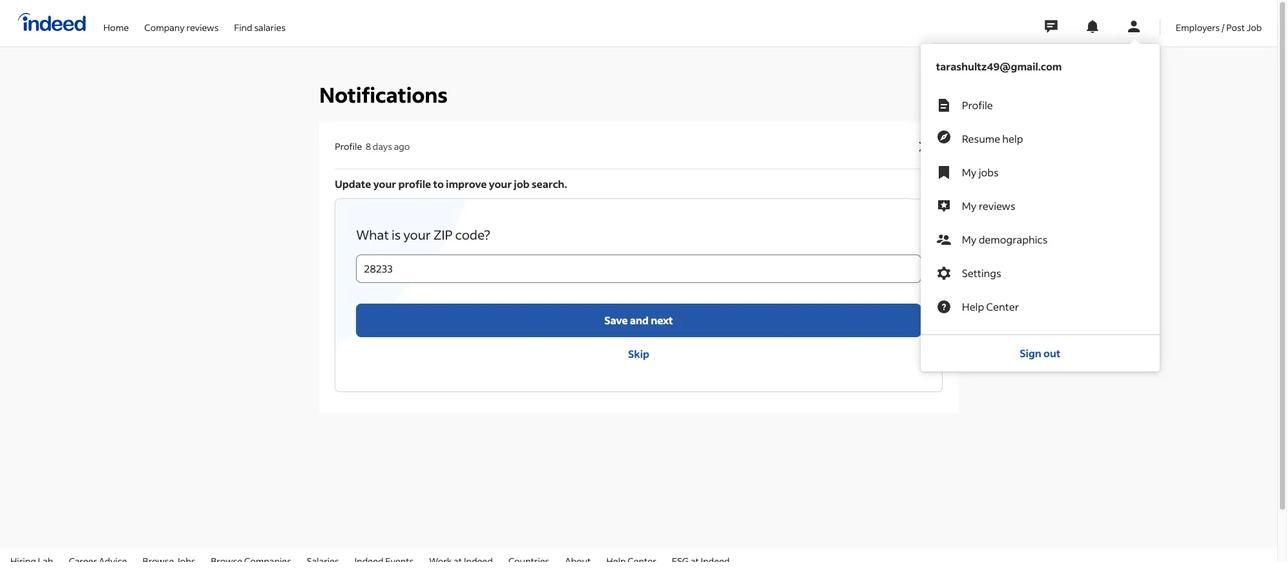 Task type: describe. For each thing, give the bounding box(es) containing it.
skip link
[[356, 337, 921, 371]]

8
[[366, 140, 371, 153]]

save and next
[[604, 313, 673, 327]]

skip
[[628, 347, 649, 360]]

post
[[1226, 21, 1245, 33]]

jobs
[[979, 165, 999, 179]]

reviews for company reviews
[[186, 21, 219, 33]]

resume
[[962, 132, 1000, 145]]

1 horizontal spatial your
[[403, 226, 431, 243]]

my demographics
[[962, 233, 1048, 246]]

job
[[514, 177, 530, 191]]

my demographics link
[[921, 223, 1160, 257]]

to
[[433, 177, 444, 191]]

company reviews link
[[144, 0, 219, 44]]

employers / post job link
[[1176, 0, 1262, 44]]

sign out
[[1020, 346, 1061, 360]]

update
[[335, 177, 371, 191]]

employers / post job
[[1176, 21, 1262, 33]]

tarashultz49@gmail.com
[[936, 59, 1062, 73]]

find salaries link
[[234, 0, 286, 44]]

save and next button
[[356, 304, 921, 337]]

find
[[234, 21, 252, 33]]

settings
[[962, 266, 1001, 280]]

code?
[[455, 226, 490, 243]]

sign out link
[[921, 335, 1160, 372]]

company
[[144, 21, 185, 33]]

ago
[[394, 140, 410, 153]]

find salaries
[[234, 21, 286, 33]]

my for my reviews
[[962, 199, 977, 213]]

center
[[986, 300, 1019, 313]]

my jobs link
[[921, 156, 1160, 189]]

notifications
[[319, 82, 448, 108]]

help center
[[962, 300, 1019, 313]]

demographics
[[979, 233, 1048, 246]]

save
[[604, 313, 628, 327]]

employers
[[1176, 21, 1220, 33]]

account image
[[1126, 19, 1142, 34]]

search.
[[532, 177, 567, 191]]

next
[[651, 313, 673, 327]]

days
[[373, 140, 392, 153]]

my jobs
[[962, 165, 999, 179]]

company reviews
[[144, 21, 219, 33]]



Task type: vqa. For each thing, say whether or not it's contained in the screenshot.
to
yes



Task type: locate. For each thing, give the bounding box(es) containing it.
sign
[[1020, 346, 1041, 360]]

notifications main content
[[0, 0, 1277, 547]]

resume help link
[[921, 122, 1160, 156]]

settings link
[[921, 257, 1160, 290]]

profile for profile 8 days ago
[[335, 140, 362, 153]]

reviews right "company" at the top left of page
[[186, 21, 219, 33]]

what is your zip code?
[[356, 226, 490, 243]]

what
[[356, 226, 389, 243]]

1 vertical spatial reviews
[[979, 199, 1015, 213]]

profile 8 days ago
[[335, 140, 410, 153]]

my reviews link
[[921, 189, 1160, 223]]

salaries
[[254, 21, 286, 33]]

profile link
[[921, 89, 1160, 122]]

2 vertical spatial my
[[962, 233, 977, 246]]

1 horizontal spatial profile
[[962, 98, 993, 112]]

0 horizontal spatial profile
[[335, 140, 362, 153]]

0 vertical spatial profile
[[962, 98, 993, 112]]

0 vertical spatial reviews
[[186, 21, 219, 33]]

my for my jobs
[[962, 165, 977, 179]]

2 my from the top
[[962, 199, 977, 213]]

your
[[373, 177, 396, 191], [489, 177, 512, 191], [403, 226, 431, 243]]

my up settings
[[962, 233, 977, 246]]

reviews for my reviews
[[979, 199, 1015, 213]]

/
[[1222, 21, 1225, 33]]

resume help
[[962, 132, 1023, 145]]

zip
[[433, 226, 453, 243]]

1 vertical spatial profile
[[335, 140, 362, 153]]

your right is at the left of the page
[[403, 226, 431, 243]]

home
[[103, 21, 129, 33]]

profile
[[398, 177, 431, 191]]

my for my demographics
[[962, 233, 977, 246]]

help center link
[[921, 290, 1160, 324]]

What is your ZIP code? field
[[356, 254, 921, 283]]

my reviews
[[962, 199, 1015, 213]]

your left profile
[[373, 177, 396, 191]]

my down the "my jobs"
[[962, 199, 977, 213]]

update your profile to improve your job search.
[[335, 177, 567, 191]]

my left jobs
[[962, 165, 977, 179]]

0 vertical spatial my
[[962, 165, 977, 179]]

your left job at the left
[[489, 177, 512, 191]]

0 horizontal spatial your
[[373, 177, 396, 191]]

1 my from the top
[[962, 165, 977, 179]]

1 vertical spatial my
[[962, 199, 977, 213]]

3 my from the top
[[962, 233, 977, 246]]

help
[[1002, 132, 1023, 145]]

1 horizontal spatial reviews
[[979, 199, 1015, 213]]

2 horizontal spatial your
[[489, 177, 512, 191]]

is
[[391, 226, 401, 243]]

home link
[[103, 0, 129, 44]]

my
[[962, 165, 977, 179], [962, 199, 977, 213], [962, 233, 977, 246]]

improve
[[446, 177, 487, 191]]

help
[[962, 300, 984, 313]]

dismiss profile from 8 days ago notification image
[[916, 139, 932, 154]]

messages unread count 0 image
[[1043, 14, 1059, 39]]

reviews
[[186, 21, 219, 33], [979, 199, 1015, 213]]

out
[[1044, 346, 1061, 360]]

and
[[630, 313, 649, 327]]

job
[[1247, 21, 1262, 33]]

profile for profile
[[962, 98, 993, 112]]

profile up resume
[[962, 98, 993, 112]]

0 horizontal spatial reviews
[[186, 21, 219, 33]]

reviews up my demographics
[[979, 199, 1015, 213]]

profile
[[962, 98, 993, 112], [335, 140, 362, 153]]

profile left 8
[[335, 140, 362, 153]]

notifications unread count 0 image
[[1085, 19, 1100, 34]]



